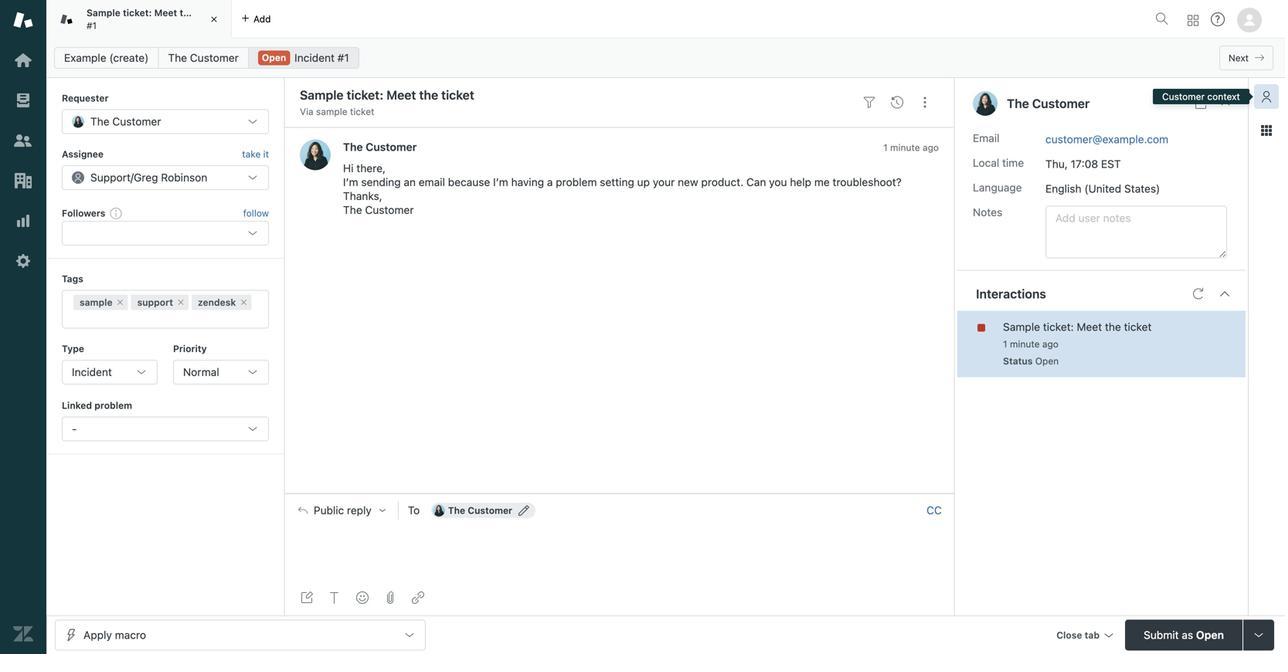 Task type: vqa. For each thing, say whether or not it's contained in the screenshot.
"Meet" in the Sample ticket: Meet the ticket 1 minute ago Status Open
no



Task type: describe. For each thing, give the bounding box(es) containing it.
problem inside hi there, i'm sending an email because i'm having a problem setting up your new product. can you help me troubleshoot? thanks, the customer
[[556, 176, 597, 189]]

via
[[300, 106, 314, 117]]

insert emojis image
[[356, 592, 369, 605]]

customer context
[[1163, 91, 1241, 102]]

cc button
[[927, 504, 943, 518]]

troubleshoot?
[[833, 176, 902, 189]]

customers image
[[13, 131, 33, 151]]

1 i'm from the left
[[343, 176, 359, 189]]

followers element
[[62, 221, 269, 246]]

zendesk support image
[[13, 10, 33, 30]]

customer up customer@example.com
[[1033, 96, 1091, 111]]

add
[[254, 14, 271, 24]]

-
[[72, 423, 77, 436]]

the inside requester element
[[90, 115, 110, 128]]

requester
[[62, 93, 109, 104]]

#1 inside sample ticket: meet the ticket #1
[[87, 20, 97, 31]]

zendesk products image
[[1189, 15, 1199, 26]]

1 vertical spatial sample
[[80, 297, 113, 308]]

customer context tooltip
[[1154, 89, 1250, 104]]

ago inside the sample ticket: meet the ticket 1 minute ago status open
[[1043, 339, 1059, 350]]

an
[[404, 176, 416, 189]]

reply
[[347, 504, 372, 517]]

get help image
[[1212, 12, 1226, 26]]

reporting image
[[13, 211, 33, 231]]

thu,
[[1046, 158, 1069, 171]]

up
[[638, 176, 650, 189]]

local time
[[974, 157, 1025, 169]]

me
[[815, 176, 830, 189]]

customer inside secondary element
[[190, 51, 239, 64]]

priority
[[173, 344, 207, 355]]

zendesk image
[[13, 625, 33, 645]]

customer context image
[[1261, 90, 1274, 103]]

your
[[653, 176, 675, 189]]

0 vertical spatial sample
[[316, 106, 348, 117]]

1 inside the sample ticket: meet the ticket 1 minute ago status open
[[1004, 339, 1008, 350]]

follow button
[[243, 206, 269, 220]]

customer inside hi there, i'm sending an email because i'm having a problem setting up your new product. can you help me troubleshoot? thanks, the customer
[[365, 204, 414, 216]]

the right customer@example.com icon
[[448, 506, 466, 516]]

secondary element
[[46, 43, 1286, 73]]

support
[[137, 297, 173, 308]]

normal
[[183, 366, 219, 379]]

email
[[974, 132, 1000, 145]]

add attachment image
[[384, 592, 397, 605]]

open inside secondary element
[[262, 52, 286, 63]]

english (united states)
[[1046, 183, 1161, 195]]

take it
[[242, 149, 269, 160]]

close tab button
[[1050, 621, 1120, 654]]

support
[[90, 171, 131, 184]]

17:08
[[1071, 158, 1099, 171]]

customer@example.com
[[1046, 133, 1169, 146]]

ticket actions image
[[919, 96, 932, 109]]

edit user image
[[519, 506, 530, 516]]

Subject field
[[297, 86, 853, 104]]

admin image
[[13, 251, 33, 271]]

linked problem element
[[62, 417, 269, 442]]

the customer up thu,
[[1008, 96, 1091, 111]]

thanks,
[[343, 190, 383, 203]]

take
[[242, 149, 261, 160]]

can
[[747, 176, 767, 189]]

local
[[974, 157, 1000, 169]]

requester element
[[62, 109, 269, 134]]

views image
[[13, 90, 33, 111]]

0 vertical spatial ago
[[923, 142, 940, 153]]

next
[[1229, 53, 1250, 63]]

tags
[[62, 274, 83, 285]]

view more details image
[[1195, 97, 1208, 110]]

assignee
[[62, 149, 104, 160]]

there,
[[357, 162, 386, 175]]

sample for sample ticket: meet the ticket 1 minute ago status open
[[1004, 321, 1041, 334]]

#1 inside secondary element
[[338, 51, 349, 64]]

2 i'm from the left
[[493, 176, 509, 189]]

filter image
[[864, 96, 876, 109]]

(create)
[[109, 51, 149, 64]]

tab
[[1085, 631, 1100, 641]]

0 vertical spatial minute
[[891, 142, 921, 153]]

customer@example.com image
[[433, 505, 445, 517]]

hide composer image
[[614, 488, 626, 500]]

to
[[408, 504, 420, 517]]

normal button
[[173, 360, 269, 385]]

robinson
[[161, 171, 208, 184]]

example (create) button
[[54, 47, 159, 69]]

add button
[[232, 0, 280, 38]]

remove image for support
[[176, 298, 186, 307]]

draft mode image
[[301, 592, 313, 605]]

ticket: for sample ticket: meet the ticket #1
[[123, 7, 152, 18]]

user image
[[974, 91, 998, 116]]

close image inside tab
[[206, 12, 222, 27]]

est
[[1102, 158, 1122, 171]]

public reply
[[314, 504, 372, 517]]

take it button
[[242, 146, 269, 162]]

english
[[1046, 183, 1082, 195]]

displays possible ticket submission types image
[[1253, 630, 1266, 642]]

setting
[[600, 176, 635, 189]]

1 minute ago text field
[[884, 142, 940, 153]]

submit
[[1144, 629, 1180, 642]]

public
[[314, 504, 344, 517]]

greg
[[134, 171, 158, 184]]

close
[[1057, 631, 1083, 641]]

it
[[263, 149, 269, 160]]

sample ticket: meet the ticket 1 minute ago status open
[[1004, 321, 1152, 367]]

close tab
[[1057, 631, 1100, 641]]



Task type: locate. For each thing, give the bounding box(es) containing it.
1 remove image from the left
[[116, 298, 125, 307]]

2 vertical spatial open
[[1197, 629, 1225, 642]]

sample inside sample ticket: meet the ticket #1
[[87, 7, 121, 18]]

meet inside sample ticket: meet the ticket #1
[[154, 7, 177, 18]]

tab containing sample ticket: meet the ticket
[[46, 0, 232, 39]]

ticket: up (create)
[[123, 7, 152, 18]]

0 vertical spatial #1
[[87, 20, 97, 31]]

1 horizontal spatial ago
[[1043, 339, 1059, 350]]

sample
[[316, 106, 348, 117], [80, 297, 113, 308]]

the customer down sample ticket: meet the ticket #1 on the left top of the page
[[168, 51, 239, 64]]

type
[[62, 344, 84, 355]]

problem right the a
[[556, 176, 597, 189]]

ticket inside sample ticket: meet the ticket #1
[[197, 7, 223, 18]]

0 vertical spatial the customer link
[[158, 47, 249, 69]]

the inside the sample ticket: meet the ticket 1 minute ago status open
[[1106, 321, 1122, 334]]

avatar image
[[300, 140, 331, 170]]

1 vertical spatial close image
[[1220, 97, 1233, 110]]

1 vertical spatial open
[[1036, 356, 1060, 367]]

customer down add dropdown button
[[190, 51, 239, 64]]

1 vertical spatial minute
[[1011, 339, 1040, 350]]

the customer link inside secondary element
[[158, 47, 249, 69]]

0 horizontal spatial sample
[[87, 7, 121, 18]]

ticket inside the sample ticket: meet the ticket 1 minute ago status open
[[1125, 321, 1152, 334]]

0 vertical spatial sample
[[87, 7, 121, 18]]

problem
[[556, 176, 597, 189], [95, 401, 132, 411]]

0 vertical spatial incident
[[295, 51, 335, 64]]

ticket: up 1 minute ago text field
[[1044, 321, 1075, 334]]

the customer down requester
[[90, 115, 161, 128]]

the inside sample ticket: meet the ticket #1
[[180, 7, 195, 18]]

customer inside tooltip
[[1163, 91, 1206, 102]]

1 horizontal spatial meet
[[1077, 321, 1103, 334]]

as
[[1183, 629, 1194, 642]]

open
[[262, 52, 286, 63], [1036, 356, 1060, 367], [1197, 629, 1225, 642]]

customer left edit user icon
[[468, 506, 513, 516]]

organizations image
[[13, 171, 33, 191]]

customer down sending
[[365, 204, 414, 216]]

1 vertical spatial incident
[[72, 366, 112, 379]]

1 vertical spatial ticket:
[[1044, 321, 1075, 334]]

language
[[974, 181, 1023, 194]]

open down 1 minute ago text field
[[1036, 356, 1060, 367]]

status
[[1004, 356, 1033, 367]]

time
[[1003, 157, 1025, 169]]

get started image
[[13, 50, 33, 70]]

the customer inside requester element
[[90, 115, 161, 128]]

0 horizontal spatial meet
[[154, 7, 177, 18]]

0 horizontal spatial sample
[[80, 297, 113, 308]]

1 vertical spatial 1
[[1004, 339, 1008, 350]]

the customer link up there,
[[343, 141, 417, 153]]

the inside hi there, i'm sending an email because i'm having a problem setting up your new product. can you help me troubleshoot? thanks, the customer
[[343, 204, 362, 216]]

2 remove image from the left
[[176, 298, 186, 307]]

assignee element
[[62, 165, 269, 190]]

new
[[678, 176, 699, 189]]

0 horizontal spatial 1
[[884, 142, 888, 153]]

meet for sample ticket: meet the ticket 1 minute ago status open
[[1077, 321, 1103, 334]]

0 vertical spatial ticket
[[197, 7, 223, 18]]

i'm
[[343, 176, 359, 189], [493, 176, 509, 189]]

follow
[[243, 208, 269, 219]]

1 horizontal spatial sample
[[316, 106, 348, 117]]

customer inside requester element
[[112, 115, 161, 128]]

next button
[[1220, 46, 1274, 70]]

followers
[[62, 208, 105, 219]]

the customer link
[[158, 47, 249, 69], [343, 141, 417, 153]]

open down add
[[262, 52, 286, 63]]

notes
[[974, 206, 1003, 219]]

1 horizontal spatial close image
[[1220, 97, 1233, 110]]

1 horizontal spatial minute
[[1011, 339, 1040, 350]]

thu, 17:08 est
[[1046, 158, 1122, 171]]

ticket: for sample ticket: meet the ticket 1 minute ago status open
[[1044, 321, 1075, 334]]

i'm left having
[[493, 176, 509, 189]]

interactions
[[977, 287, 1047, 302]]

public reply button
[[285, 495, 398, 527]]

incident down type
[[72, 366, 112, 379]]

tabs tab list
[[46, 0, 1150, 39]]

the for sample ticket: meet the ticket 1 minute ago status open
[[1106, 321, 1122, 334]]

the down requester
[[90, 115, 110, 128]]

customer left context
[[1163, 91, 1206, 102]]

minute down events icon
[[891, 142, 921, 153]]

main element
[[0, 0, 46, 655]]

meet
[[154, 7, 177, 18], [1077, 321, 1103, 334]]

0 horizontal spatial close image
[[206, 12, 222, 27]]

incident #1
[[295, 51, 349, 64]]

minute
[[891, 142, 921, 153], [1011, 339, 1040, 350]]

#1
[[87, 20, 97, 31], [338, 51, 349, 64]]

0 horizontal spatial ago
[[923, 142, 940, 153]]

sample down tags
[[80, 297, 113, 308]]

ticket for sample ticket: meet the ticket 1 minute ago status open
[[1125, 321, 1152, 334]]

meet inside the sample ticket: meet the ticket 1 minute ago status open
[[1077, 321, 1103, 334]]

0 vertical spatial close image
[[206, 12, 222, 27]]

ticket: inside the sample ticket: meet the ticket 1 minute ago status open
[[1044, 321, 1075, 334]]

remove image right support
[[176, 298, 186, 307]]

1
[[884, 142, 888, 153], [1004, 339, 1008, 350]]

0 horizontal spatial problem
[[95, 401, 132, 411]]

1 horizontal spatial remove image
[[176, 298, 186, 307]]

ago down "ticket actions" "image"
[[923, 142, 940, 153]]

format text image
[[329, 592, 341, 605]]

having
[[512, 176, 544, 189]]

1 horizontal spatial open
[[1036, 356, 1060, 367]]

0 horizontal spatial incident
[[72, 366, 112, 379]]

open right as
[[1197, 629, 1225, 642]]

remove image
[[116, 298, 125, 307], [176, 298, 186, 307]]

the customer link down sample ticket: meet the ticket #1 on the left top of the page
[[158, 47, 249, 69]]

incident up via
[[295, 51, 335, 64]]

the
[[168, 51, 187, 64], [1008, 96, 1030, 111], [90, 115, 110, 128], [343, 141, 363, 153], [343, 204, 362, 216], [448, 506, 466, 516]]

1 vertical spatial ticket
[[350, 106, 375, 117]]

states)
[[1125, 183, 1161, 195]]

1 horizontal spatial the
[[1106, 321, 1122, 334]]

the right user image on the right top
[[1008, 96, 1030, 111]]

apps image
[[1261, 124, 1274, 137]]

2 vertical spatial ticket
[[1125, 321, 1152, 334]]

linked
[[62, 401, 92, 411]]

(united
[[1085, 183, 1122, 195]]

1 minute ago
[[884, 142, 940, 153]]

0 horizontal spatial remove image
[[116, 298, 125, 307]]

0 horizontal spatial ticket
[[197, 7, 223, 18]]

hi there, i'm sending an email because i'm having a problem setting up your new product. can you help me troubleshoot? thanks, the customer
[[343, 162, 902, 216]]

0 vertical spatial open
[[262, 52, 286, 63]]

i'm down the hi
[[343, 176, 359, 189]]

incident button
[[62, 360, 158, 385]]

1 horizontal spatial i'm
[[493, 176, 509, 189]]

the
[[180, 7, 195, 18], [1106, 321, 1122, 334]]

incident for incident
[[72, 366, 112, 379]]

ticket: inside sample ticket: meet the ticket #1
[[123, 7, 152, 18]]

ago down 'interactions'
[[1043, 339, 1059, 350]]

Add user notes text field
[[1046, 206, 1228, 259]]

0 vertical spatial ticket:
[[123, 7, 152, 18]]

cc
[[927, 504, 943, 517]]

because
[[448, 176, 491, 189]]

0 vertical spatial problem
[[556, 176, 597, 189]]

remove image for sample
[[116, 298, 125, 307]]

incident
[[295, 51, 335, 64], [72, 366, 112, 379]]

0 horizontal spatial the
[[180, 7, 195, 18]]

info on adding followers image
[[110, 207, 122, 220]]

meet for sample ticket: meet the ticket #1
[[154, 7, 177, 18]]

email
[[419, 176, 445, 189]]

linked problem
[[62, 401, 132, 411]]

events image
[[892, 96, 904, 109]]

sample inside the sample ticket: meet the ticket 1 minute ago status open
[[1004, 321, 1041, 334]]

1 vertical spatial meet
[[1077, 321, 1103, 334]]

minute inside the sample ticket: meet the ticket 1 minute ago status open
[[1011, 339, 1040, 350]]

1 horizontal spatial #1
[[338, 51, 349, 64]]

example (create)
[[64, 51, 149, 64]]

incident inside popup button
[[72, 366, 112, 379]]

close image
[[206, 12, 222, 27], [1220, 97, 1233, 110]]

minute up status
[[1011, 339, 1040, 350]]

sample right via
[[316, 106, 348, 117]]

0 horizontal spatial ticket:
[[123, 7, 152, 18]]

0 vertical spatial the
[[180, 7, 195, 18]]

2 horizontal spatial ticket
[[1125, 321, 1152, 334]]

1 horizontal spatial ticket:
[[1044, 321, 1075, 334]]

0 horizontal spatial the customer link
[[158, 47, 249, 69]]

context
[[1208, 91, 1241, 102]]

the inside secondary element
[[168, 51, 187, 64]]

1 minute ago text field
[[1004, 339, 1059, 350]]

1 vertical spatial the
[[1106, 321, 1122, 334]]

customer up there,
[[366, 141, 417, 153]]

1 horizontal spatial ticket
[[350, 106, 375, 117]]

remove image
[[239, 298, 248, 307]]

the down thanks,
[[343, 204, 362, 216]]

1 vertical spatial the customer link
[[343, 141, 417, 153]]

the down sample ticket: meet the ticket #1 on the left top of the page
[[168, 51, 187, 64]]

hi
[[343, 162, 354, 175]]

the for sample ticket: meet the ticket #1
[[180, 7, 195, 18]]

support / greg robinson
[[90, 171, 208, 184]]

the customer inside secondary element
[[168, 51, 239, 64]]

submit as open
[[1144, 629, 1225, 642]]

tab
[[46, 0, 232, 39]]

open inside the sample ticket: meet the ticket 1 minute ago status open
[[1036, 356, 1060, 367]]

1 horizontal spatial the customer link
[[343, 141, 417, 153]]

2 horizontal spatial open
[[1197, 629, 1225, 642]]

sample up example (create)
[[87, 7, 121, 18]]

the up the hi
[[343, 141, 363, 153]]

1 horizontal spatial problem
[[556, 176, 597, 189]]

/
[[131, 171, 134, 184]]

example
[[64, 51, 106, 64]]

close image left add dropdown button
[[206, 12, 222, 27]]

#1 up 'example'
[[87, 20, 97, 31]]

sample
[[87, 7, 121, 18], [1004, 321, 1041, 334]]

sample for sample ticket: meet the ticket #1
[[87, 7, 121, 18]]

0 horizontal spatial i'm
[[343, 176, 359, 189]]

apply macro
[[84, 629, 146, 642]]

ago
[[923, 142, 940, 153], [1043, 339, 1059, 350]]

apply
[[84, 629, 112, 642]]

1 up status
[[1004, 339, 1008, 350]]

ticket:
[[123, 7, 152, 18], [1044, 321, 1075, 334]]

zendesk
[[198, 297, 236, 308]]

remove image left support
[[116, 298, 125, 307]]

sample ticket: meet the ticket #1
[[87, 7, 223, 31]]

ticket
[[197, 7, 223, 18], [350, 106, 375, 117], [1125, 321, 1152, 334]]

1 vertical spatial ago
[[1043, 339, 1059, 350]]

via sample ticket
[[300, 106, 375, 117]]

1 horizontal spatial incident
[[295, 51, 335, 64]]

help
[[791, 176, 812, 189]]

problem down incident popup button
[[95, 401, 132, 411]]

close image right view more details image
[[1220, 97, 1233, 110]]

sending
[[361, 176, 401, 189]]

incident inside secondary element
[[295, 51, 335, 64]]

customer up /
[[112, 115, 161, 128]]

#1 up via sample ticket
[[338, 51, 349, 64]]

a
[[547, 176, 553, 189]]

1 vertical spatial sample
[[1004, 321, 1041, 334]]

incident for incident #1
[[295, 51, 335, 64]]

the customer
[[168, 51, 239, 64], [1008, 96, 1091, 111], [90, 115, 161, 128], [343, 141, 417, 153], [448, 506, 513, 516]]

the customer right customer@example.com icon
[[448, 506, 513, 516]]

1 up troubleshoot?
[[884, 142, 888, 153]]

macro
[[115, 629, 146, 642]]

add link (cmd k) image
[[412, 592, 425, 605]]

0 horizontal spatial open
[[262, 52, 286, 63]]

1 vertical spatial #1
[[338, 51, 349, 64]]

0 horizontal spatial #1
[[87, 20, 97, 31]]

you
[[770, 176, 788, 189]]

product.
[[702, 176, 744, 189]]

0 vertical spatial 1
[[884, 142, 888, 153]]

1 horizontal spatial sample
[[1004, 321, 1041, 334]]

1 vertical spatial problem
[[95, 401, 132, 411]]

0 horizontal spatial minute
[[891, 142, 921, 153]]

the customer up there,
[[343, 141, 417, 153]]

1 horizontal spatial 1
[[1004, 339, 1008, 350]]

ticket for sample ticket: meet the ticket #1
[[197, 7, 223, 18]]

customer
[[190, 51, 239, 64], [1163, 91, 1206, 102], [1033, 96, 1091, 111], [112, 115, 161, 128], [366, 141, 417, 153], [365, 204, 414, 216], [468, 506, 513, 516]]

sample up 1 minute ago text field
[[1004, 321, 1041, 334]]

0 vertical spatial meet
[[154, 7, 177, 18]]



